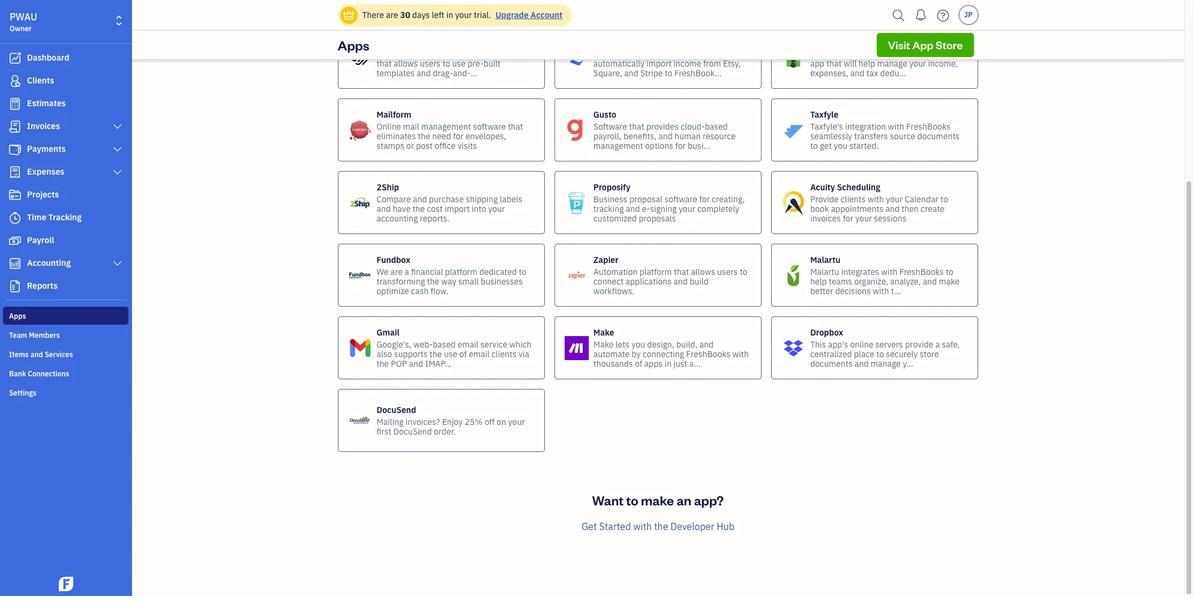 Task type: vqa. For each thing, say whether or not it's contained in the screenshot.
manage
yes



Task type: describe. For each thing, give the bounding box(es) containing it.
crown image
[[342, 9, 355, 21]]

upgrade account link
[[493, 10, 563, 20]]

2 malartu from the top
[[810, 266, 839, 277]]

import inside an app that will allow you to automatically import income from etsy, square, and stripe to freshbook...
[[647, 58, 672, 69]]

based inside the gusto software that provides cloud-based payroll, benefits, and human resource management options for busi...
[[705, 121, 728, 132]]

freshbooks image
[[56, 577, 76, 591]]

users inside software for website building and hosting that allows users to use pre-built templates and drag-and-...
[[420, 58, 441, 69]]

jp
[[964, 10, 973, 19]]

or
[[406, 140, 414, 151]]

connect
[[594, 276, 624, 287]]

a
[[810, 48, 816, 59]]

malartu malartu integrates with freshbooks to help teams organize, analyze, and make better decisions with t...
[[810, 254, 960, 296]]

to inside acuity scheduling provide clients with your calendar to book appointments and then create invoices for your sessions
[[941, 194, 948, 204]]

supports
[[394, 348, 428, 359]]

connections
[[28, 369, 69, 378]]

reports.
[[420, 213, 450, 224]]

off
[[485, 416, 495, 427]]

freshbooks inside the make make lets you design, build, and automate by connecting freshbooks with thousands of apps in just a...
[[686, 348, 731, 359]]

zapier
[[594, 254, 619, 265]]

that inside the gusto software that provides cloud-based payroll, benefits, and human resource management options for busi...
[[629, 121, 644, 132]]

clients
[[27, 75, 54, 86]]

0 vertical spatial apps
[[338, 37, 369, 53]]

just
[[674, 358, 687, 369]]

optimize
[[377, 285, 409, 296]]

first
[[377, 426, 392, 437]]

pop
[[391, 358, 407, 369]]

and inside the make make lets you design, build, and automate by connecting freshbooks with thousands of apps in just a...
[[700, 339, 714, 350]]

your up sessions
[[886, 194, 903, 204]]

with right started
[[633, 520, 652, 532]]

gmail image
[[348, 336, 372, 360]]

settings
[[9, 388, 37, 397]]

sessions
[[874, 213, 907, 224]]

search image
[[889, 6, 909, 24]]

payments
[[27, 143, 66, 154]]

taxfyle
[[810, 109, 839, 120]]

proposify
[[594, 182, 631, 192]]

to right want
[[626, 492, 638, 508]]

dropbox image
[[782, 336, 806, 360]]

workflows.
[[594, 285, 635, 296]]

business
[[818, 48, 851, 59]]

build,
[[676, 339, 698, 350]]

applications
[[626, 276, 672, 287]]

small
[[458, 276, 479, 287]]

proposify business proposal software for creating, tracking and e-signing your completely customized proposals
[[594, 182, 745, 224]]

chevron large down image for expenses
[[112, 167, 123, 177]]

with up t...
[[881, 266, 898, 277]]

help inside a business expense and mileage tracker app that will help manage your income, expenses, and tax dedu...
[[859, 58, 875, 69]]

gmail
[[377, 327, 400, 338]]

that inside zapier automation platform that allows users to connect applications and build workflows.
[[674, 266, 689, 277]]

financial
[[411, 266, 443, 277]]

for inside mailform online mail management software that eliminates the need for envelopes, stamps or post office visits
[[453, 131, 464, 141]]

0 vertical spatial in
[[446, 10, 453, 20]]

imap...
[[425, 358, 452, 369]]

users inside zapier automation platform that allows users to connect applications and build workflows.
[[717, 266, 738, 277]]

dedicated
[[479, 266, 517, 277]]

project image
[[8, 189, 22, 201]]

freshbooks for documents
[[906, 121, 951, 132]]

securely
[[886, 348, 918, 359]]

documents inside taxfyle taxfyle's integration with freshbooks seamlessly transfers source documents to get you started.
[[918, 131, 960, 141]]

templates
[[377, 68, 415, 78]]

projects link
[[3, 184, 128, 206]]

expense image
[[8, 166, 22, 178]]

1 malartu from the top
[[810, 254, 841, 265]]

of inside the make make lets you design, build, and automate by connecting freshbooks with thousands of apps in just a...
[[635, 358, 642, 369]]

manage inside a business expense and mileage tracker app that will help manage your income, expenses, and tax dedu...
[[877, 58, 908, 69]]

dashboard link
[[3, 47, 128, 69]]

proposals
[[639, 213, 676, 224]]

that inside an app that will allow you to automatically import income from etsy, square, and stripe to freshbook...
[[622, 48, 637, 59]]

and inside malartu malartu integrates with freshbooks to help teams organize, analyze, and make better decisions with t...
[[923, 276, 937, 287]]

upgrade
[[496, 10, 529, 20]]

0 vertical spatial are
[[386, 10, 398, 20]]

started
[[599, 520, 631, 532]]

platform inside fundbox we are a financial platform dedicated to transforming the way small businesses optimize cash flow.
[[445, 266, 477, 277]]

which
[[509, 339, 532, 350]]

to inside malartu malartu integrates with freshbooks to help teams organize, analyze, and make better decisions with t...
[[946, 266, 954, 277]]

chevron large down image for accounting
[[112, 259, 123, 268]]

for inside proposify business proposal software for creating, tracking and e-signing your completely customized proposals
[[700, 194, 710, 204]]

0 vertical spatial docusend
[[377, 404, 416, 415]]

acuity
[[810, 182, 835, 192]]

invoices
[[27, 121, 60, 131]]

docusend image
[[348, 408, 372, 432]]

pwau
[[10, 11, 37, 23]]

hub
[[717, 520, 735, 532]]

timer image
[[8, 212, 22, 224]]

and left have
[[377, 203, 391, 214]]

apps inside main element
[[9, 312, 26, 321]]

provide
[[810, 194, 839, 204]]

time
[[27, 212, 46, 223]]

allow
[[654, 48, 674, 59]]

pre-
[[468, 58, 484, 69]]

automatically
[[594, 58, 645, 69]]

enjoy
[[442, 416, 463, 427]]

bank connections
[[9, 369, 69, 378]]

connecting
[[643, 348, 684, 359]]

building
[[456, 48, 487, 59]]

0 horizontal spatial make
[[641, 492, 674, 508]]

malartu image
[[782, 263, 806, 287]]

2 make from the top
[[594, 339, 614, 350]]

taxfyle image
[[782, 118, 806, 142]]

the left pop
[[377, 358, 389, 369]]

management inside the gusto software that provides cloud-based payroll, benefits, and human resource management options for busi...
[[594, 140, 643, 151]]

thousands
[[594, 358, 633, 369]]

based inside gmail google's, web-based email service which also supports the use of email clients via the pop and imap...
[[433, 339, 456, 350]]

on
[[497, 416, 506, 427]]

y...
[[903, 358, 914, 369]]

use for building
[[452, 58, 466, 69]]

make image
[[565, 336, 589, 360]]

tracker
[[935, 48, 962, 59]]

to left from
[[692, 48, 700, 59]]

import inside the 2ship compare and purchase shipping labels and have the cost import into your accounting reports.
[[445, 203, 470, 214]]

app
[[913, 38, 934, 52]]

stripe
[[640, 68, 663, 78]]

the inside fundbox we are a financial platform dedicated to transforming the way small businesses optimize cash flow.
[[427, 276, 439, 287]]

software inside proposify business proposal software for creating, tracking and e-signing your completely customized proposals
[[665, 194, 698, 204]]

you inside an app that will allow you to automatically import income from etsy, square, and stripe to freshbook...
[[676, 48, 690, 59]]

app inside an app that will allow you to automatically import income from etsy, square, and stripe to freshbook...
[[606, 48, 620, 59]]

analyze,
[[890, 276, 921, 287]]

want to make an app?
[[592, 492, 724, 508]]

drag-
[[433, 68, 453, 78]]

will inside a business expense and mileage tracker app that will help manage your income, expenses, and tax dedu...
[[844, 58, 857, 69]]

report image
[[8, 280, 22, 292]]

items and services link
[[3, 345, 128, 363]]

the inside mailform online mail management software that eliminates the need for envelopes, stamps or post office visits
[[418, 131, 430, 141]]

and inside items and services link
[[30, 350, 43, 359]]

and right have
[[413, 194, 427, 204]]

software inside the gusto software that provides cloud-based payroll, benefits, and human resource management options for busi...
[[594, 121, 627, 132]]

an
[[677, 492, 692, 508]]

get started with the developer hub link
[[582, 520, 735, 532]]

payroll link
[[3, 230, 128, 252]]

app's
[[828, 339, 848, 350]]

accounting
[[27, 258, 71, 268]]

a inside "dropbox this app's online servers provide a safe, centralized place to securely store documents and manage y..."
[[936, 339, 940, 350]]

your inside a business expense and mileage tracker app that will help manage your income, expenses, and tax dedu...
[[909, 58, 926, 69]]

will inside an app that will allow you to automatically import income from etsy, square, and stripe to freshbook...
[[639, 48, 652, 59]]

app inside a business expense and mileage tracker app that will help manage your income, expenses, and tax dedu...
[[810, 58, 825, 69]]

you inside taxfyle taxfyle's integration with freshbooks seamlessly transfers source documents to get you started.
[[834, 140, 848, 151]]

website
[[425, 48, 454, 59]]

bank
[[9, 369, 26, 378]]

chevron large down image for invoices
[[112, 122, 123, 131]]

automation
[[594, 266, 638, 277]]

this
[[810, 339, 826, 350]]

jp button
[[958, 5, 979, 25]]

expenses link
[[3, 161, 128, 183]]

items and services
[[9, 350, 73, 359]]

signing
[[650, 203, 677, 214]]

projects
[[27, 189, 59, 200]]

decisions
[[835, 285, 871, 296]]

acuity scheduling provide clients with your calendar to book appointments and then create invoices for your sessions
[[810, 182, 948, 224]]

to inside zapier automation platform that allows users to connect applications and build workflows.
[[740, 266, 748, 277]]

the inside the 2ship compare and purchase shipping labels and have the cost import into your accounting reports.
[[413, 203, 425, 214]]

taxfyle taxfyle's integration with freshbooks seamlessly transfers source documents to get you started.
[[810, 109, 960, 151]]

and inside proposify business proposal software for creating, tracking and e-signing your completely customized proposals
[[626, 203, 640, 214]]

an app that will allow you to automatically import income from etsy, square, and stripe to freshbook...
[[594, 48, 741, 78]]

that inside mailform online mail management software that eliminates the need for envelopes, stamps or post office visits
[[508, 121, 523, 132]]

to inside "dropbox this app's online servers provide a safe, centralized place to securely store documents and manage y..."
[[877, 348, 884, 359]]



Task type: locate. For each thing, give the bounding box(es) containing it.
1 vertical spatial import
[[445, 203, 470, 214]]

help inside malartu malartu integrates with freshbooks to help teams organize, analyze, and make better decisions with t...
[[810, 276, 827, 287]]

tax
[[867, 68, 878, 78]]

0 vertical spatial malartu
[[810, 254, 841, 265]]

based up imap...
[[433, 339, 456, 350]]

have
[[393, 203, 411, 214]]

1 horizontal spatial app
[[810, 58, 825, 69]]

store
[[920, 348, 939, 359]]

that
[[622, 48, 637, 59], [377, 58, 392, 69], [827, 58, 842, 69], [508, 121, 523, 132], [629, 121, 644, 132], [674, 266, 689, 277]]

invoices link
[[3, 116, 128, 137]]

business
[[594, 194, 628, 204]]

1 horizontal spatial based
[[705, 121, 728, 132]]

for inside software for website building and hosting that allows users to use pre-built templates and drag-and-...
[[412, 48, 423, 59]]

0 vertical spatial management
[[421, 121, 471, 132]]

1 horizontal spatial clients
[[841, 194, 866, 204]]

and left drag-
[[417, 68, 431, 78]]

0 vertical spatial documents
[[918, 131, 960, 141]]

0 horizontal spatial users
[[420, 58, 441, 69]]

management inside mailform online mail management software that eliminates the need for envelopes, stamps or post office visits
[[421, 121, 471, 132]]

1 vertical spatial management
[[594, 140, 643, 151]]

invoices?
[[406, 416, 440, 427]]

the left way
[[427, 276, 439, 287]]

expenses,
[[810, 68, 849, 78]]

the down want to make an app?
[[654, 520, 668, 532]]

import left into
[[445, 203, 470, 214]]

to left and-
[[443, 58, 450, 69]]

eliminates
[[377, 131, 416, 141]]

a down fundbox at the left
[[405, 266, 409, 277]]

1 horizontal spatial you
[[676, 48, 690, 59]]

1 horizontal spatial make
[[939, 276, 960, 287]]

resource
[[703, 131, 736, 141]]

and right analyze,
[[923, 276, 937, 287]]

0 vertical spatial use
[[452, 58, 466, 69]]

you inside the make make lets you design, build, and automate by connecting freshbooks with thousands of apps in just a...
[[632, 339, 645, 350]]

are inside fundbox we are a financial platform dedicated to transforming the way small businesses optimize cash flow.
[[391, 266, 403, 277]]

0 horizontal spatial apps
[[9, 312, 26, 321]]

fundbox
[[377, 254, 410, 265]]

estimate image
[[8, 98, 22, 110]]

for right 'need'
[[453, 131, 464, 141]]

that up square,
[[622, 48, 637, 59]]

trial.
[[474, 10, 491, 20]]

left
[[432, 10, 444, 20]]

freshbooks inside malartu malartu integrates with freshbooks to help teams organize, analyze, and make better decisions with t...
[[900, 266, 944, 277]]

help
[[859, 58, 875, 69], [810, 276, 827, 287]]

to right build
[[740, 266, 748, 277]]

your inside the 2ship compare and purchase shipping labels and have the cost import into your accounting reports.
[[488, 203, 505, 214]]

dashboard image
[[8, 52, 22, 64]]

0 horizontal spatial platform
[[445, 266, 477, 277]]

squarespace image
[[348, 45, 372, 69]]

freshbooks for organize,
[[900, 266, 944, 277]]

tracking
[[48, 212, 82, 223]]

chevron large down image for payments
[[112, 145, 123, 154]]

2 vertical spatial you
[[632, 339, 645, 350]]

in
[[446, 10, 453, 20], [665, 358, 672, 369]]

to right place
[[877, 348, 884, 359]]

allows right the applications
[[691, 266, 715, 277]]

bank connections link
[[3, 364, 128, 382]]

1 chevron large down image from the top
[[112, 145, 123, 154]]

2 chevron large down image from the top
[[112, 167, 123, 177]]

office
[[435, 140, 456, 151]]

expenses
[[27, 166, 64, 177]]

businesses
[[481, 276, 523, 287]]

users left and-
[[420, 58, 441, 69]]

1 chevron large down image from the top
[[112, 122, 123, 131]]

app right hurdlr image
[[810, 58, 825, 69]]

1 vertical spatial users
[[717, 266, 738, 277]]

e-
[[642, 203, 650, 214]]

1 vertical spatial allows
[[691, 266, 715, 277]]

allows inside zapier automation platform that allows users to connect applications and build workflows.
[[691, 266, 715, 277]]

and inside "dropbox this app's online servers provide a safe, centralized place to securely store documents and manage y..."
[[855, 358, 869, 369]]

make
[[939, 276, 960, 287], [641, 492, 674, 508]]

hurdlr image
[[782, 45, 806, 69]]

documents
[[918, 131, 960, 141], [810, 358, 853, 369]]

mailform image
[[348, 118, 372, 142]]

0 horizontal spatial allows
[[394, 58, 418, 69]]

allows
[[394, 58, 418, 69], [691, 266, 715, 277]]

that right squarespace icon
[[377, 58, 392, 69]]

to
[[692, 48, 700, 59], [443, 58, 450, 69], [665, 68, 673, 78], [810, 140, 818, 151], [941, 194, 948, 204], [519, 266, 527, 277], [740, 266, 748, 277], [946, 266, 954, 277], [877, 348, 884, 359], [626, 492, 638, 508]]

freshbooks right connecting
[[686, 348, 731, 359]]

and left human
[[659, 131, 673, 141]]

to right dedicated at top
[[519, 266, 527, 277]]

1 vertical spatial you
[[834, 140, 848, 151]]

proposify image
[[565, 191, 589, 215]]

1 vertical spatial a
[[936, 339, 940, 350]]

allows left website
[[394, 58, 418, 69]]

0 vertical spatial users
[[420, 58, 441, 69]]

to right analyze,
[[946, 266, 954, 277]]

1 horizontal spatial help
[[859, 58, 875, 69]]

your left sessions
[[855, 213, 872, 224]]

and inside acuity scheduling provide clients with your calendar to book appointments and then create invoices for your sessions
[[886, 203, 900, 214]]

use for based
[[444, 348, 457, 359]]

account
[[531, 10, 563, 20]]

1 vertical spatial chevron large down image
[[112, 259, 123, 268]]

0 horizontal spatial in
[[446, 10, 453, 20]]

use inside gmail google's, web-based email service which also supports the use of email clients via the pop and imap...
[[444, 348, 457, 359]]

hosting
[[505, 48, 533, 59]]

1 horizontal spatial software
[[665, 194, 698, 204]]

software for website building and hosting that allows users to use pre-built templates and drag-and-... link
[[338, 26, 545, 89]]

your down "app" on the right of page
[[909, 58, 926, 69]]

and left build
[[674, 276, 688, 287]]

1 vertical spatial are
[[391, 266, 403, 277]]

1 platform from the left
[[445, 266, 477, 277]]

...
[[471, 68, 477, 78]]

to right stripe
[[665, 68, 673, 78]]

0 vertical spatial chevron large down image
[[112, 122, 123, 131]]

that left provides
[[629, 121, 644, 132]]

0 horizontal spatial based
[[433, 339, 456, 350]]

clients link
[[3, 70, 128, 92]]

for inside acuity scheduling provide clients with your calendar to book appointments and then create invoices for your sessions
[[843, 213, 853, 224]]

notifications image
[[912, 3, 931, 27]]

a...
[[689, 358, 701, 369]]

chevron large down image up 'expenses' link
[[112, 145, 123, 154]]

0 vertical spatial help
[[859, 58, 875, 69]]

freshbooks up t...
[[900, 266, 944, 277]]

0 vertical spatial chevron large down image
[[112, 145, 123, 154]]

income importer image
[[565, 45, 589, 69]]

centralized
[[810, 348, 852, 359]]

0 vertical spatial you
[[676, 48, 690, 59]]

and right pre-
[[489, 48, 503, 59]]

management down the gusto
[[594, 140, 643, 151]]

will left tax at the top
[[844, 58, 857, 69]]

1 horizontal spatial allows
[[691, 266, 715, 277]]

the right or
[[418, 131, 430, 141]]

items
[[9, 350, 29, 359]]

your left trial.
[[455, 10, 472, 20]]

0 horizontal spatial software
[[473, 121, 506, 132]]

clients inside acuity scheduling provide clients with your calendar to book appointments and then create invoices for your sessions
[[841, 194, 866, 204]]

2 chevron large down image from the top
[[112, 259, 123, 268]]

to inside taxfyle taxfyle's integration with freshbooks seamlessly transfers source documents to get you started.
[[810, 140, 818, 151]]

and left tax at the top
[[851, 68, 865, 78]]

platform up flow.
[[445, 266, 477, 277]]

way
[[441, 276, 456, 287]]

0 horizontal spatial help
[[810, 276, 827, 287]]

that inside a business expense and mileage tracker app that will help manage your income, expenses, and tax dedu...
[[827, 58, 842, 69]]

will left allow
[[639, 48, 652, 59]]

post
[[416, 140, 433, 151]]

chevron large down image
[[112, 122, 123, 131], [112, 259, 123, 268]]

dashboard
[[27, 52, 69, 63]]

with inside taxfyle taxfyle's integration with freshbooks seamlessly transfers source documents to get you started.
[[888, 121, 904, 132]]

you right lets
[[632, 339, 645, 350]]

members
[[29, 331, 60, 340]]

chevron large down image inside 'expenses' link
[[112, 167, 123, 177]]

for right invoices
[[843, 213, 853, 224]]

2 platform from the left
[[640, 266, 672, 277]]

that left build
[[674, 266, 689, 277]]

30
[[400, 10, 410, 20]]

and inside the gusto software that provides cloud-based payroll, benefits, and human resource management options for busi...
[[659, 131, 673, 141]]

manage inside "dropbox this app's online servers provide a safe, centralized place to securely store documents and manage y..."
[[871, 358, 901, 369]]

client image
[[8, 75, 22, 87]]

0 horizontal spatial will
[[639, 48, 652, 59]]

0 horizontal spatial a
[[405, 266, 409, 277]]

2 horizontal spatial you
[[834, 140, 848, 151]]

owner
[[10, 24, 32, 33]]

0 vertical spatial software
[[377, 48, 410, 59]]

income
[[674, 58, 701, 69]]

0 vertical spatial a
[[405, 266, 409, 277]]

clients down scheduling
[[841, 194, 866, 204]]

estimates link
[[3, 93, 128, 115]]

1 horizontal spatial will
[[844, 58, 857, 69]]

1 vertical spatial make
[[641, 492, 674, 508]]

labels
[[500, 194, 523, 204]]

0 vertical spatial make
[[939, 276, 960, 287]]

apps up team
[[9, 312, 26, 321]]

0 horizontal spatial management
[[421, 121, 471, 132]]

help left the teams
[[810, 276, 827, 287]]

1 vertical spatial documents
[[810, 358, 853, 369]]

are left 30
[[386, 10, 398, 20]]

time tracking link
[[3, 207, 128, 229]]

for inside the gusto software that provides cloud-based payroll, benefits, and human resource management options for busi...
[[675, 140, 686, 151]]

get started with the developer hub
[[582, 520, 735, 532]]

the
[[418, 131, 430, 141], [413, 203, 425, 214], [427, 276, 439, 287], [430, 348, 442, 359], [377, 358, 389, 369], [654, 520, 668, 532]]

the left cost
[[413, 203, 425, 214]]

1 vertical spatial malartu
[[810, 266, 839, 277]]

0 vertical spatial import
[[647, 58, 672, 69]]

you right 'get'
[[834, 140, 848, 151]]

2 vertical spatial freshbooks
[[686, 348, 731, 359]]

1 vertical spatial software
[[594, 121, 627, 132]]

with down scheduling
[[868, 194, 884, 204]]

1 vertical spatial use
[[444, 348, 457, 359]]

days
[[412, 10, 430, 20]]

servers
[[876, 339, 903, 350]]

in right left on the left of page
[[446, 10, 453, 20]]

shipping
[[466, 194, 498, 204]]

and inside gmail google's, web-based email service which also supports the use of email clients via the pop and imap...
[[409, 358, 423, 369]]

chevron large down image inside accounting link
[[112, 259, 123, 268]]

appointments
[[831, 203, 884, 214]]

time tracking
[[27, 212, 82, 223]]

and left then
[[886, 203, 900, 214]]

management up office
[[421, 121, 471, 132]]

1 vertical spatial freshbooks
[[900, 266, 944, 277]]

to right calendar
[[941, 194, 948, 204]]

and right pop
[[409, 358, 423, 369]]

that inside software for website building and hosting that allows users to use pre-built templates and drag-and-...
[[377, 58, 392, 69]]

0 vertical spatial based
[[705, 121, 728, 132]]

software for website building and hosting that allows users to use pre-built templates and drag-and-...
[[377, 48, 533, 78]]

documents right "source"
[[918, 131, 960, 141]]

with right a...
[[733, 348, 749, 359]]

1 make from the top
[[594, 327, 614, 338]]

0 horizontal spatial import
[[445, 203, 470, 214]]

use inside software for website building and hosting that allows users to use pre-built templates and drag-and-...
[[452, 58, 466, 69]]

freshbooks right transfers
[[906, 121, 951, 132]]

freshbooks
[[906, 121, 951, 132], [900, 266, 944, 277], [686, 348, 731, 359]]

make up automate
[[594, 327, 614, 338]]

to left 'get'
[[810, 140, 818, 151]]

chevron large down image up projects link at top left
[[112, 167, 123, 177]]

1 vertical spatial make
[[594, 339, 614, 350]]

your
[[455, 10, 472, 20], [909, 58, 926, 69], [886, 194, 903, 204], [488, 203, 505, 214], [679, 203, 696, 214], [855, 213, 872, 224], [508, 416, 525, 427]]

1 horizontal spatial import
[[647, 58, 672, 69]]

help left dedu...
[[859, 58, 875, 69]]

zapier image
[[565, 263, 589, 287]]

1 vertical spatial manage
[[871, 358, 901, 369]]

creating,
[[712, 194, 745, 204]]

0 horizontal spatial app
[[606, 48, 620, 59]]

email right imap...
[[469, 348, 490, 359]]

go to help image
[[934, 6, 953, 24]]

1 horizontal spatial apps
[[338, 37, 369, 53]]

make left lets
[[594, 339, 614, 350]]

1 horizontal spatial a
[[936, 339, 940, 350]]

invoice image
[[8, 121, 22, 133]]

fundbox image
[[348, 263, 372, 287]]

1 horizontal spatial documents
[[918, 131, 960, 141]]

software inside software for website building and hosting that allows users to use pre-built templates and drag-and-...
[[377, 48, 410, 59]]

services
[[45, 350, 73, 359]]

with right integration
[[888, 121, 904, 132]]

flow.
[[431, 285, 449, 296]]

based
[[705, 121, 728, 132], [433, 339, 456, 350]]

software up visits on the left top of page
[[473, 121, 506, 132]]

clients inside gmail google's, web-based email service which also supports the use of email clients via the pop and imap...
[[492, 348, 517, 359]]

users
[[420, 58, 441, 69], [717, 266, 738, 277]]

docusend right first
[[393, 426, 432, 437]]

0 vertical spatial software
[[473, 121, 506, 132]]

chevron large down image down payroll link
[[112, 259, 123, 268]]

to inside fundbox we are a financial platform dedicated to transforming the way small businesses optimize cash flow.
[[519, 266, 527, 277]]

mileage
[[903, 48, 933, 59]]

team members
[[9, 331, 60, 340]]

1 vertical spatial help
[[810, 276, 827, 287]]

0 horizontal spatial software
[[377, 48, 410, 59]]

started.
[[850, 140, 879, 151]]

of left apps
[[635, 358, 642, 369]]

book
[[810, 203, 829, 214]]

your inside docusend mailing invoices?  enjoy 25% off on your first docusend order.
[[508, 416, 525, 427]]

platform inside zapier automation platform that allows users to connect applications and build workflows.
[[640, 266, 672, 277]]

of right imap...
[[459, 348, 467, 359]]

your right on
[[508, 416, 525, 427]]

cash
[[411, 285, 429, 296]]

documents inside "dropbox this app's online servers provide a safe, centralized place to securely store documents and manage y..."
[[810, 358, 853, 369]]

in inside the make make lets you design, build, and automate by connecting freshbooks with thousands of apps in just a...
[[665, 358, 672, 369]]

1 horizontal spatial in
[[665, 358, 672, 369]]

chevron large down image inside payments link
[[112, 145, 123, 154]]

0 vertical spatial make
[[594, 327, 614, 338]]

use left pre-
[[452, 58, 466, 69]]

get
[[820, 140, 832, 151]]

0 vertical spatial freshbooks
[[906, 121, 951, 132]]

payment image
[[8, 143, 22, 155]]

a inside fundbox we are a financial platform dedicated to transforming the way small businesses optimize cash flow.
[[405, 266, 409, 277]]

1 vertical spatial in
[[665, 358, 672, 369]]

the right supports
[[430, 348, 442, 359]]

with inside the make make lets you design, build, and automate by connecting freshbooks with thousands of apps in just a...
[[733, 348, 749, 359]]

and inside an app that will allow you to automatically import income from etsy, square, and stripe to freshbook...
[[624, 68, 638, 78]]

and left stripe
[[624, 68, 638, 78]]

1 vertical spatial chevron large down image
[[112, 167, 123, 177]]

better
[[810, 285, 833, 296]]

software down the gusto
[[594, 121, 627, 132]]

your right into
[[488, 203, 505, 214]]

1 horizontal spatial management
[[594, 140, 643, 151]]

freshbook...
[[675, 68, 722, 78]]

a
[[405, 266, 409, 277], [936, 339, 940, 350]]

1 horizontal spatial platform
[[640, 266, 672, 277]]

1 vertical spatial docusend
[[393, 426, 432, 437]]

0 vertical spatial manage
[[877, 58, 908, 69]]

payments link
[[3, 139, 128, 160]]

email left service
[[458, 339, 479, 350]]

we
[[377, 266, 389, 277]]

manage down visit
[[877, 58, 908, 69]]

place
[[854, 348, 875, 359]]

main element
[[0, 0, 162, 596]]

apps down "crown" icon
[[338, 37, 369, 53]]

documents down the app's
[[810, 358, 853, 369]]

1 vertical spatial software
[[665, 194, 698, 204]]

docusend up mailing
[[377, 404, 416, 415]]

0 vertical spatial allows
[[394, 58, 418, 69]]

chevron large down image inside "invoices" link
[[112, 122, 123, 131]]

use right web-
[[444, 348, 457, 359]]

freshbooks inside taxfyle taxfyle's integration with freshbooks seamlessly transfers source documents to get you started.
[[906, 121, 951, 132]]

a business expense and mileage tracker app that will help manage your income, expenses, and tax dedu... link
[[771, 26, 979, 89]]

visits
[[458, 140, 477, 151]]

of inside gmail google's, web-based email service which also supports the use of email clients via the pop and imap...
[[459, 348, 467, 359]]

1 horizontal spatial users
[[717, 266, 738, 277]]

0 horizontal spatial of
[[459, 348, 467, 359]]

1 horizontal spatial software
[[594, 121, 627, 132]]

malartu up the teams
[[810, 254, 841, 265]]

gusto software that provides cloud-based payroll, benefits, and human resource management options for busi...
[[594, 109, 736, 151]]

software inside mailform online mail management software that eliminates the need for envelopes, stamps or post office visits
[[473, 121, 506, 132]]

with left t...
[[873, 285, 889, 296]]

users right build
[[717, 266, 738, 277]]

a business expense and mileage tracker app that will help manage your income, expenses, and tax dedu...
[[810, 48, 962, 78]]

into
[[472, 203, 486, 214]]

reports
[[27, 280, 58, 291]]

and right items
[[30, 350, 43, 359]]

clients left via
[[492, 348, 517, 359]]

and inside zapier automation platform that allows users to connect applications and build workflows.
[[674, 276, 688, 287]]

your inside proposify business proposal software for creating, tracking and e-signing your completely customized proposals
[[679, 203, 696, 214]]

with inside acuity scheduling provide clients with your calendar to book appointments and then create invoices for your sessions
[[868, 194, 884, 204]]

0 vertical spatial clients
[[841, 194, 866, 204]]

your right signing
[[679, 203, 696, 214]]

acuity scheduling image
[[782, 191, 806, 215]]

import left income
[[647, 58, 672, 69]]

1 vertical spatial clients
[[492, 348, 517, 359]]

1 vertical spatial based
[[433, 339, 456, 350]]

based up busi...
[[705, 121, 728, 132]]

software
[[473, 121, 506, 132], [665, 194, 698, 204]]

make inside malartu malartu integrates with freshbooks to help teams organize, analyze, and make better decisions with t...
[[939, 276, 960, 287]]

from
[[703, 58, 721, 69]]

to inside software for website building and hosting that allows users to use pre-built templates and drag-and-...
[[443, 58, 450, 69]]

chart image
[[8, 258, 22, 270]]

0 horizontal spatial you
[[632, 339, 645, 350]]

and up dedu...
[[887, 48, 901, 59]]

automate
[[594, 348, 630, 359]]

software up templates
[[377, 48, 410, 59]]

docusend mailing invoices?  enjoy 25% off on your first docusend order.
[[377, 404, 525, 437]]

1 horizontal spatial of
[[635, 358, 642, 369]]

email
[[458, 339, 479, 350], [469, 348, 490, 359]]

2ship image
[[348, 191, 372, 215]]

allows inside software for website building and hosting that allows users to use pre-built templates and drag-and-...
[[394, 58, 418, 69]]

transfers
[[854, 131, 888, 141]]

chevron large down image
[[112, 145, 123, 154], [112, 167, 123, 177]]

t...
[[891, 285, 901, 296]]

built
[[484, 58, 501, 69]]

0 horizontal spatial documents
[[810, 358, 853, 369]]

app right an
[[606, 48, 620, 59]]

for left website
[[412, 48, 423, 59]]

1 vertical spatial apps
[[9, 312, 26, 321]]

and right build,
[[700, 339, 714, 350]]

0 horizontal spatial clients
[[492, 348, 517, 359]]

money image
[[8, 235, 22, 247]]

transforming
[[377, 276, 425, 287]]

for left creating,
[[700, 194, 710, 204]]

gusto image
[[565, 118, 589, 142]]



